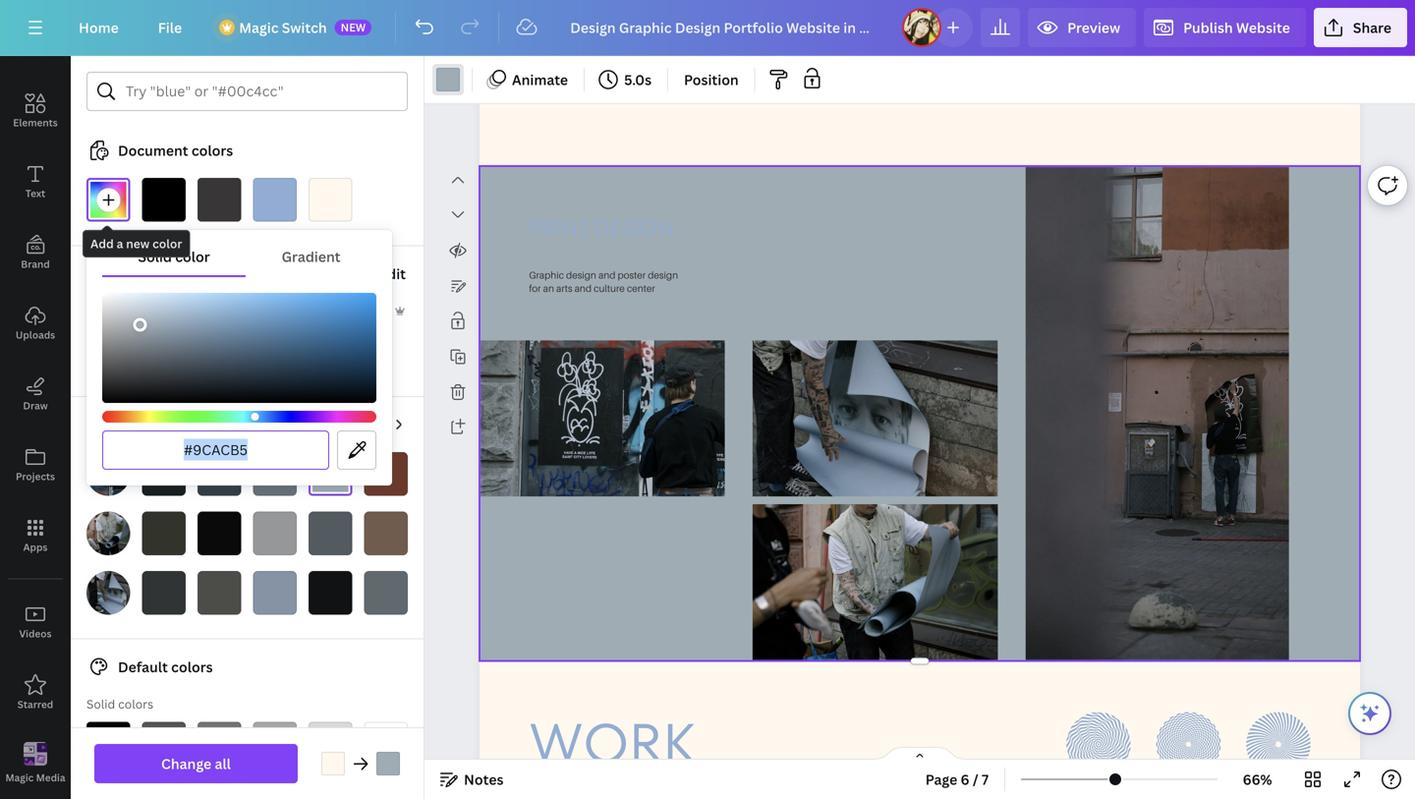 Task type: locate. For each thing, give the bounding box(es) containing it.
#171c1e image
[[142, 452, 186, 496], [142, 452, 186, 496]]

solid color
[[138, 247, 210, 266]]

0 horizontal spatial and
[[575, 282, 592, 294]]

0 horizontal spatial solid
[[86, 696, 115, 712]]

light gray #d9d9d9 image
[[309, 722, 352, 766]]

poster
[[618, 269, 646, 280]]

change
[[161, 754, 211, 773]]

gray #737373 image
[[198, 722, 241, 766], [198, 722, 241, 766]]

black #000000 image
[[86, 722, 130, 766], [86, 722, 130, 766]]

#9cacb5 image
[[436, 68, 460, 91], [309, 452, 352, 496], [309, 452, 352, 496], [376, 752, 400, 775]]

violet #5e17eb image
[[364, 777, 408, 799], [364, 777, 408, 799]]

all up pink #ff66c4 icon
[[215, 754, 231, 773]]

solid colors
[[86, 696, 153, 712]]

notes
[[464, 770, 504, 789]]

colors for solid colors
[[118, 696, 153, 712]]

coral red #ff5757 image
[[142, 777, 186, 799], [142, 777, 186, 799]]

brand
[[21, 258, 50, 271]]

all for see all
[[376, 416, 390, 432]]

and right arts
[[575, 282, 592, 294]]

#75c6ef image
[[198, 329, 241, 373]]

photo
[[118, 415, 158, 434]]

#393636 image
[[198, 178, 241, 222], [198, 178, 241, 222]]

0 vertical spatial and
[[599, 269, 616, 280]]

bright red #ff3131 image
[[86, 777, 130, 799]]

#733527 image
[[364, 452, 408, 496], [364, 452, 408, 496]]

videos
[[19, 627, 52, 640]]

colors down default
[[118, 696, 153, 712]]

1 horizontal spatial solid
[[138, 247, 172, 266]]

#515b60 image
[[309, 512, 352, 555]]

#010101 image
[[309, 329, 352, 373]]

0 vertical spatial solid
[[138, 247, 172, 266]]

media
[[36, 771, 65, 784]]

#0a0a0a image
[[198, 512, 241, 555]]

add a new color image
[[86, 178, 130, 222]]

color inside button
[[175, 247, 210, 266]]

draw
[[23, 399, 48, 412]]

magenta #cb6ce6 image
[[253, 777, 297, 799]]

edit
[[379, 264, 406, 283]]

text
[[25, 187, 45, 200]]

#9cacb5 image
[[436, 68, 460, 91], [376, 752, 400, 775]]

and up culture
[[599, 269, 616, 280]]

#9cacb5 image left animate dropdown button
[[436, 68, 460, 91]]

#735b4c image
[[364, 512, 408, 555], [364, 512, 408, 555]]

home link
[[63, 8, 134, 47]]

#657075 image
[[253, 452, 297, 496], [253, 452, 297, 496]]

light gray #d9d9d9 image
[[309, 722, 352, 766]]

center
[[627, 282, 655, 294]]

projects button
[[0, 430, 71, 500]]

0 horizontal spatial all
[[215, 754, 231, 773]]

website
[[1236, 18, 1290, 37]]

design
[[19, 45, 52, 58]]

#4c4c49 image
[[198, 571, 241, 615], [198, 571, 241, 615]]

change all button
[[94, 744, 298, 783]]

colors right the document
[[192, 141, 233, 160]]

solid
[[138, 247, 172, 266], [86, 696, 115, 712]]

gradient
[[282, 247, 341, 266]]

66% button
[[1226, 764, 1290, 795]]

0 vertical spatial all
[[376, 416, 390, 432]]

magic media button
[[0, 728, 71, 799]]

switch
[[282, 18, 327, 37]]

1 horizontal spatial #9cacb5 image
[[436, 68, 460, 91]]

design up center
[[648, 269, 678, 280]]

#313d45 image
[[198, 452, 241, 496]]

new
[[341, 20, 366, 34]]

projects
[[16, 470, 55, 483]]

1 vertical spatial all
[[215, 754, 231, 773]]

1 vertical spatial solid
[[86, 696, 115, 712]]

gray #a6a6a6 image
[[253, 722, 297, 766]]

palette
[[121, 303, 161, 319]]

magic left switch
[[239, 18, 279, 37]]

champsraise button
[[79, 262, 224, 286]]

solid for solid colors
[[86, 696, 115, 712]]

color
[[152, 235, 182, 252], [175, 247, 210, 266]]

design
[[594, 213, 674, 243], [566, 269, 596, 280], [648, 269, 678, 280]]

main menu bar
[[0, 0, 1415, 56]]

magenta #cb6ce6 image
[[253, 777, 297, 799]]

colors right default
[[171, 658, 213, 676]]

#2f3434 image
[[142, 571, 186, 615]]

colors right photo
[[162, 415, 203, 434]]

print
[[529, 213, 588, 243]]

#75c6ef image
[[198, 329, 241, 373]]

dark gray #545454 image
[[142, 722, 186, 766]]

0 horizontal spatial magic
[[5, 771, 34, 784]]

design up 'poster'
[[594, 213, 674, 243]]

1 vertical spatial #9cacb5 image
[[376, 752, 400, 775]]

#166bb5 image
[[142, 329, 186, 373]]

#fff8ed image
[[309, 178, 352, 222], [309, 178, 352, 222], [321, 752, 345, 775]]

1 vertical spatial magic
[[5, 771, 34, 784]]

all for change all
[[215, 754, 231, 773]]

#8badd6 image
[[253, 178, 297, 222], [253, 178, 297, 222]]

#5f696f image
[[364, 571, 408, 615], [364, 571, 408, 615]]

1 vertical spatial and
[[575, 282, 592, 294]]

all
[[376, 416, 390, 432], [215, 754, 231, 773]]

6
[[961, 770, 970, 789]]

all right see
[[376, 416, 390, 432]]

colors
[[192, 141, 233, 160], [162, 415, 203, 434], [171, 658, 213, 676], [118, 696, 153, 712]]

#32342b image
[[142, 512, 186, 555]]

#010101 image
[[309, 329, 352, 373]]

draw button
[[0, 359, 71, 430]]

#000000 image
[[142, 178, 186, 222], [142, 178, 186, 222]]

white #ffffff image
[[364, 722, 408, 766]]

magic for magic switch
[[239, 18, 279, 37]]

elements
[[13, 116, 58, 129]]

#969799 image
[[253, 512, 297, 555], [253, 512, 297, 555]]

colors for document colors
[[192, 141, 233, 160]]

solid inside button
[[138, 247, 172, 266]]

and
[[599, 269, 616, 280], [575, 282, 592, 294]]

magic left media
[[5, 771, 34, 784]]

for
[[529, 282, 541, 294]]

brand button
[[0, 217, 71, 288]]

#9cacb5 image right #fff8ed image
[[376, 752, 400, 775]]

magic inside main menu bar
[[239, 18, 279, 37]]

share
[[1353, 18, 1392, 37]]

uploads
[[16, 328, 55, 342]]

default colors
[[118, 658, 213, 676]]

0 vertical spatial magic
[[239, 18, 279, 37]]

magic inside button
[[5, 771, 34, 784]]

color palette
[[86, 303, 161, 319]]

#4890cd image
[[86, 329, 130, 373], [86, 329, 130, 373]]

preview
[[1068, 18, 1121, 37]]

dark gray #545454 image
[[142, 722, 186, 766]]

see
[[353, 416, 374, 432]]

Try "blue" or "#00c4cc" search field
[[126, 73, 395, 110]]

1 horizontal spatial magic
[[239, 18, 279, 37]]

work
[[529, 705, 696, 782]]

starred
[[17, 698, 53, 711]]

pink #ff66c4 image
[[198, 777, 241, 799]]

design up arts
[[566, 269, 596, 280]]

colors for photo colors
[[162, 415, 203, 434]]

#515b60 image
[[309, 512, 352, 555]]

white #ffffff image
[[364, 722, 408, 766]]

magic
[[239, 18, 279, 37], [5, 771, 34, 784]]

#101213 image
[[309, 571, 352, 615]]

#166bb5 image
[[142, 329, 186, 373]]

1 horizontal spatial all
[[376, 416, 390, 432]]

file button
[[142, 8, 198, 47]]



Task type: describe. For each thing, give the bounding box(es) containing it.
videos button
[[0, 587, 71, 658]]

1 horizontal spatial and
[[599, 269, 616, 280]]

#101213 image
[[309, 571, 352, 615]]

#32342b image
[[142, 512, 186, 555]]

color
[[86, 303, 118, 319]]

elements button
[[0, 76, 71, 146]]

#2f3434 image
[[142, 571, 186, 615]]

position
[[684, 70, 739, 89]]

a
[[117, 235, 123, 252]]

document
[[118, 141, 188, 160]]

photo colors
[[118, 415, 203, 434]]

show pages image
[[873, 746, 967, 762]]

graphic design and poster design for an arts and culture center
[[529, 269, 678, 294]]

design button
[[0, 5, 71, 76]]

magic for magic media
[[5, 771, 34, 784]]

apps
[[23, 541, 48, 554]]

canva assistant image
[[1358, 702, 1382, 725]]

see all
[[353, 416, 390, 432]]

print design
[[529, 213, 674, 243]]

design for print
[[594, 213, 674, 243]]

solid color button
[[102, 238, 246, 275]]

magic switch
[[239, 18, 327, 37]]

home
[[79, 18, 119, 37]]

see all button
[[351, 405, 408, 444]]

7
[[982, 770, 989, 789]]

page 6 / 7 button
[[918, 764, 997, 795]]

document colors
[[118, 141, 233, 160]]

champsraise
[[118, 264, 208, 283]]

Design title text field
[[555, 8, 895, 47]]

publish website button
[[1144, 8, 1306, 47]]

page
[[926, 770, 958, 789]]

colors for default colors
[[171, 658, 213, 676]]

graphic
[[529, 269, 564, 280]]

culture
[[594, 282, 625, 294]]

edit button
[[377, 254, 408, 293]]

add
[[90, 235, 114, 252]]

0 horizontal spatial #9cacb5 image
[[376, 752, 400, 775]]

preview button
[[1028, 8, 1136, 47]]

position button
[[676, 64, 747, 95]]

design for graphic
[[566, 269, 596, 280]]

publish
[[1183, 18, 1233, 37]]

pink #ff66c4 image
[[198, 777, 241, 799]]

magic media
[[5, 771, 65, 784]]

change all
[[161, 754, 231, 773]]

an
[[543, 282, 554, 294]]

file
[[158, 18, 182, 37]]

animate
[[512, 70, 568, 89]]

default
[[118, 658, 168, 676]]

#313d45 image
[[198, 452, 241, 496]]

share button
[[1314, 8, 1407, 47]]

animate button
[[481, 64, 576, 95]]

Hex color code text field
[[115, 431, 316, 469]]

solid for solid color
[[138, 247, 172, 266]]

new
[[126, 235, 150, 252]]

#fff8ed image
[[321, 752, 345, 775]]

bright red #ff3131 image
[[86, 777, 130, 799]]

#ffffff image
[[253, 329, 297, 373]]

text button
[[0, 146, 71, 217]]

apps button
[[0, 500, 71, 571]]

add a new color
[[90, 235, 182, 252]]

publish website
[[1183, 18, 1290, 37]]

gray #a6a6a6 image
[[253, 722, 297, 766]]

5.0s
[[624, 70, 652, 89]]

0 vertical spatial #9cacb5 image
[[436, 68, 460, 91]]

#0a0a0a image
[[198, 512, 241, 555]]

gradient button
[[246, 238, 376, 275]]

uploads button
[[0, 288, 71, 359]]

side panel tab list
[[0, 5, 71, 799]]

page 6 / 7
[[926, 770, 989, 789]]

/
[[973, 770, 979, 789]]

#8193a6 image
[[253, 571, 297, 615]]

#ffffff image
[[253, 329, 297, 373]]

arts
[[556, 282, 572, 294]]

66%
[[1243, 770, 1272, 789]]

notes button
[[432, 764, 512, 795]]

#8193a6 image
[[253, 571, 297, 615]]

starred button
[[0, 658, 71, 728]]

5.0s button
[[593, 64, 660, 95]]



Task type: vqa. For each thing, say whether or not it's contained in the screenshot.
'shapes'
no



